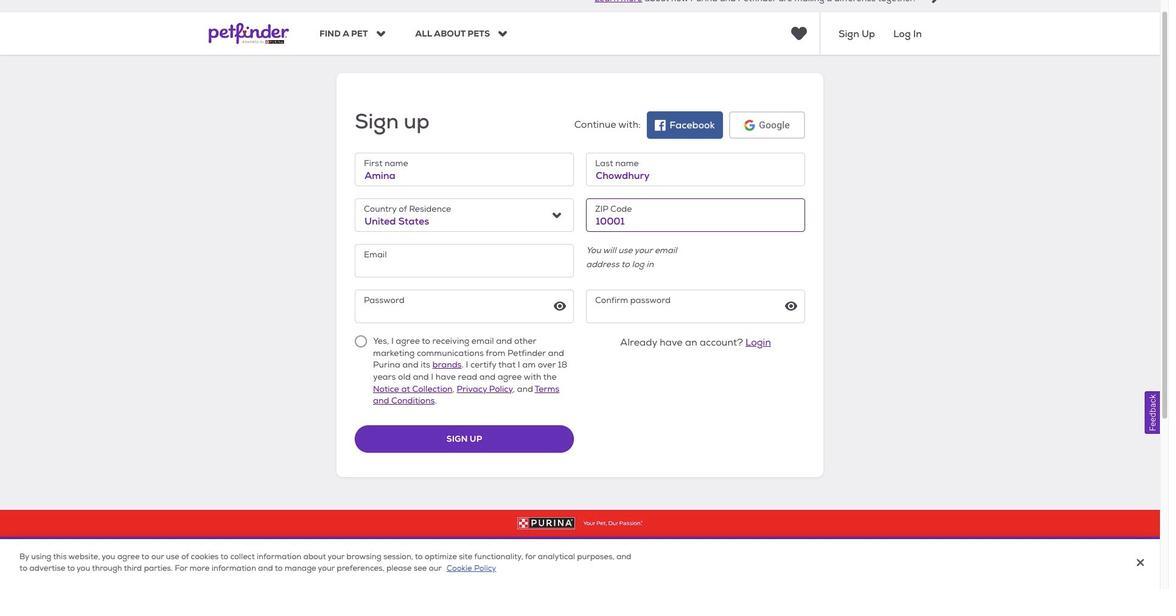 Task type: vqa. For each thing, say whether or not it's contained in the screenshot.
9c2b2 image
no



Task type: describe. For each thing, give the bounding box(es) containing it.
2 list item from the top
[[354, 500, 393, 524]]

1 petfinder home image from the top
[[209, 12, 289, 55]]

2 petfinder home image from the top
[[209, 562, 286, 584]]



Task type: locate. For each thing, give the bounding box(es) containing it.
None password field
[[355, 290, 574, 323], [586, 290, 806, 323], [355, 290, 574, 323], [586, 290, 806, 323]]

purina your pet, our passion image
[[0, 518, 1161, 530]]

privacy alert dialog
[[0, 539, 1161, 589]]

ZIP Code text field
[[586, 199, 806, 232]]

None text field
[[355, 153, 574, 186]]

None email field
[[355, 244, 574, 278]]

list item
[[354, 358, 408, 395], [354, 500, 393, 524], [354, 529, 406, 554], [354, 559, 406, 583]]

1 vertical spatial petfinder home image
[[209, 562, 286, 584]]

0 vertical spatial petfinder home image
[[209, 12, 289, 55]]

list
[[354, 358, 408, 583]]

None text field
[[586, 153, 806, 186]]

petfinder home image
[[209, 12, 289, 55], [209, 562, 286, 584]]

3 list item from the top
[[354, 529, 406, 554]]

footer
[[0, 510, 1161, 589]]

1 list item from the top
[[354, 358, 408, 395]]

4 list item from the top
[[354, 559, 406, 583]]



